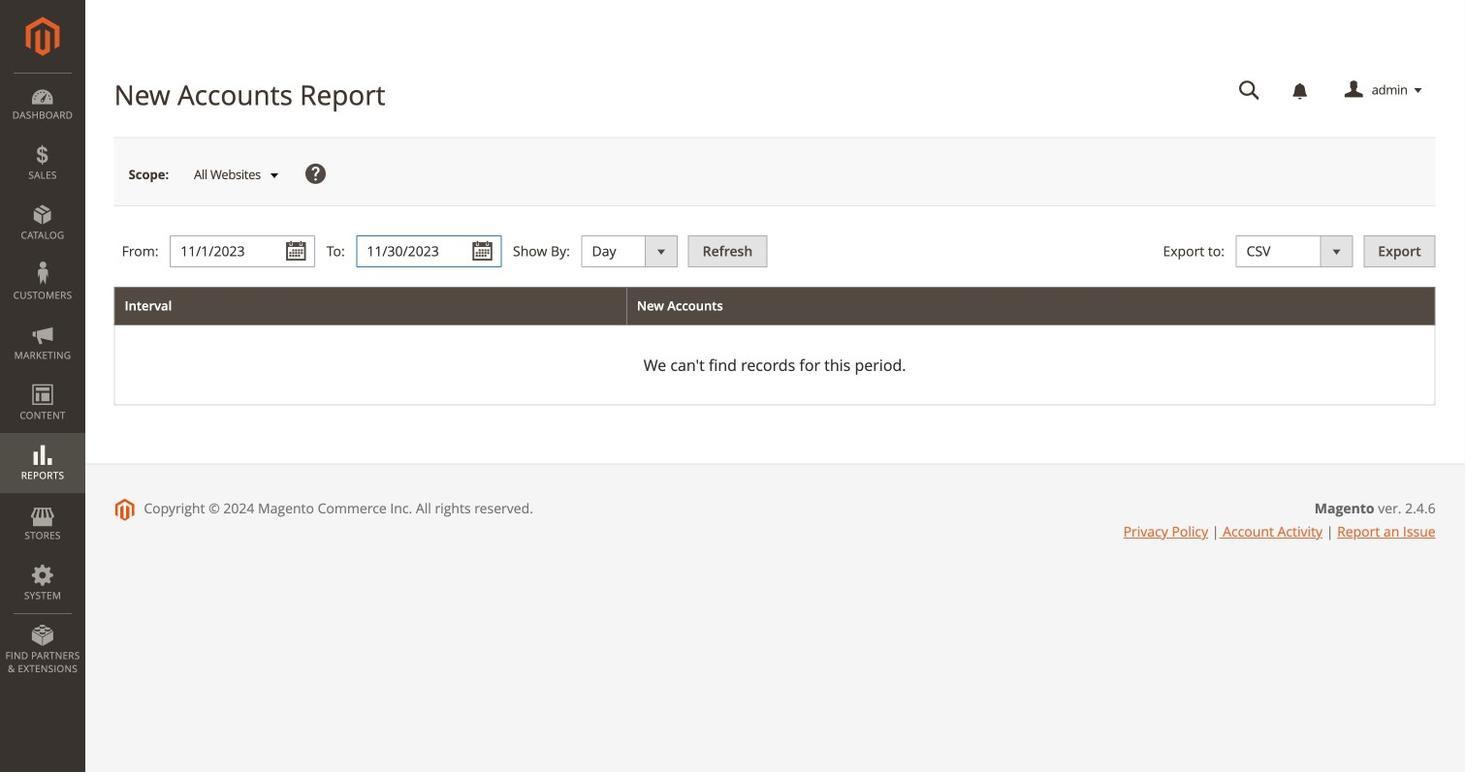 Task type: locate. For each thing, give the bounding box(es) containing it.
menu bar
[[0, 73, 85, 686]]

None text field
[[1225, 74, 1274, 108], [170, 236, 315, 268], [1225, 74, 1274, 108], [170, 236, 315, 268]]

None text field
[[356, 236, 502, 268]]

magento admin panel image
[[26, 16, 60, 56]]



